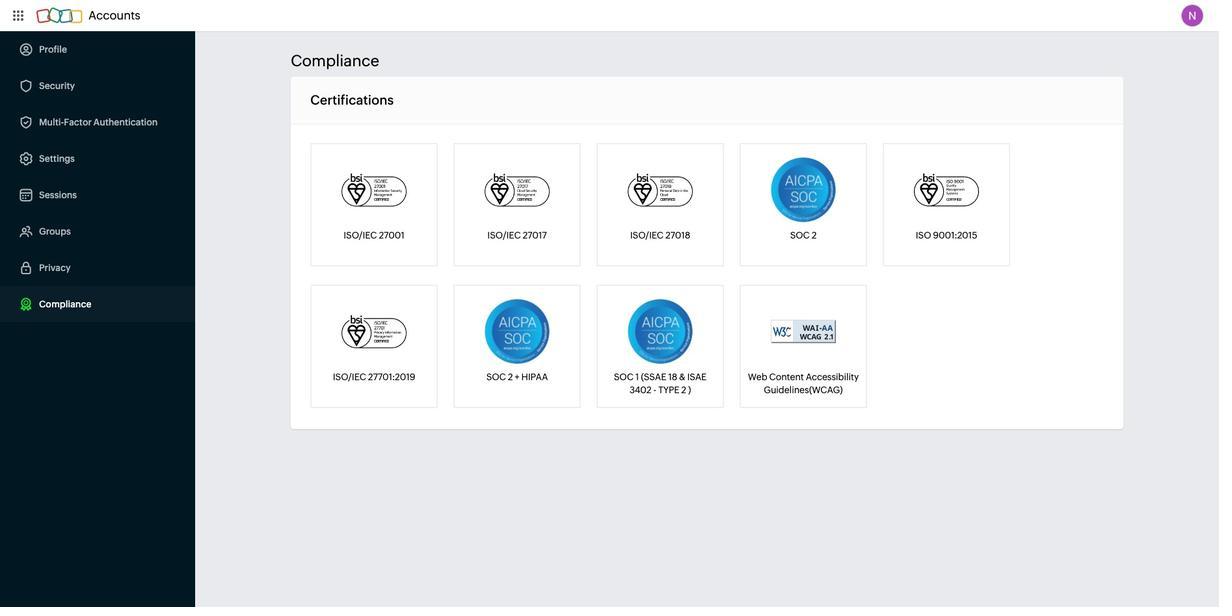 Task type: locate. For each thing, give the bounding box(es) containing it.
compliance up certifications
[[291, 52, 379, 70]]

soc for soc 2
[[790, 230, 810, 241]]

9001:2015
[[933, 230, 977, 241]]

soc for soc 2 + hipaa
[[486, 372, 506, 382]]

content
[[769, 372, 804, 382]]

&
[[679, 372, 685, 382]]

sessions
[[39, 190, 77, 200]]

2 horizontal spatial soc
[[790, 230, 810, 241]]

accounts
[[88, 8, 140, 22]]

iso/iec for iso/iec 27001
[[344, 230, 377, 241]]

soc inside soc 1 (ssae 18 & isae 3402 - type 2 )
[[614, 372, 634, 382]]

iso/iec left 27017
[[487, 230, 521, 241]]

1 horizontal spatial 2
[[681, 385, 686, 396]]

settings
[[39, 154, 75, 164]]

compliance
[[291, 52, 379, 70], [39, 299, 91, 310]]

iso/iec 27701:2019
[[333, 372, 415, 382]]

1 vertical spatial 2
[[508, 372, 513, 382]]

soc 2
[[790, 230, 817, 241]]

accessibility
[[806, 372, 859, 382]]

(ssae
[[641, 372, 666, 382]]

compliance down privacy
[[39, 299, 91, 310]]

iso/iec left 27001
[[344, 230, 377, 241]]

0 horizontal spatial soc
[[486, 372, 506, 382]]

1 horizontal spatial soc
[[614, 372, 634, 382]]

factor
[[64, 117, 92, 127]]

27018
[[665, 230, 690, 241]]

type
[[658, 385, 679, 396]]

iso/iec left 27018
[[630, 230, 664, 241]]

soc 1 (ssae 18 & isae 3402 - type 2 )
[[614, 372, 707, 396]]

18
[[668, 372, 677, 382]]

0 vertical spatial compliance
[[291, 52, 379, 70]]

soc 2 + hipaa
[[486, 372, 548, 382]]

iso/iec left 27701:2019
[[333, 372, 366, 382]]

1 horizontal spatial compliance
[[291, 52, 379, 70]]

guidelines(wcag)
[[764, 385, 843, 396]]

2 horizontal spatial 2
[[812, 230, 817, 241]]

0 horizontal spatial 2
[[508, 372, 513, 382]]

0 horizontal spatial compliance
[[39, 299, 91, 310]]

iso/iec
[[344, 230, 377, 241], [487, 230, 521, 241], [630, 230, 664, 241], [333, 372, 366, 382]]

2 vertical spatial 2
[[681, 385, 686, 396]]

multi-
[[39, 117, 64, 127]]

security
[[39, 81, 75, 91]]

2 for soc 2 + hipaa
[[508, 372, 513, 382]]

1
[[635, 372, 639, 382]]

2
[[812, 230, 817, 241], [508, 372, 513, 382], [681, 385, 686, 396]]

soc
[[790, 230, 810, 241], [486, 372, 506, 382], [614, 372, 634, 382]]

iso/iec 27001
[[344, 230, 404, 241]]

0 vertical spatial 2
[[812, 230, 817, 241]]

iso/iec 27018
[[630, 230, 690, 241]]

hipaa
[[521, 372, 548, 382]]



Task type: describe. For each thing, give the bounding box(es) containing it.
iso 9001:2015
[[916, 230, 977, 241]]

1 vertical spatial compliance
[[39, 299, 91, 310]]

2 inside soc 1 (ssae 18 & isae 3402 - type 2 )
[[681, 385, 686, 396]]

soc for soc 1 (ssae 18 & isae 3402 - type 2 )
[[614, 372, 634, 382]]

)
[[688, 385, 691, 396]]

authentication
[[93, 117, 158, 127]]

27017
[[523, 230, 547, 241]]

-
[[653, 385, 656, 396]]

iso/iec for iso/iec 27701:2019
[[333, 372, 366, 382]]

web content accessibility guidelines(wcag)
[[748, 372, 859, 396]]

multi-factor authentication
[[39, 117, 158, 127]]

27001
[[379, 230, 404, 241]]

3402
[[629, 385, 652, 396]]

2 for soc 2
[[812, 230, 817, 241]]

iso/iec 27017
[[487, 230, 547, 241]]

profile
[[39, 44, 67, 55]]

privacy
[[39, 263, 71, 273]]

iso
[[916, 230, 931, 241]]

certifications
[[310, 92, 394, 107]]

isae
[[687, 372, 707, 382]]

+
[[515, 372, 519, 382]]

web
[[748, 372, 767, 382]]

iso/iec for iso/iec 27017
[[487, 230, 521, 241]]

27701:2019
[[368, 372, 415, 382]]

groups
[[39, 226, 71, 237]]

iso/iec for iso/iec 27018
[[630, 230, 664, 241]]



Task type: vqa. For each thing, say whether or not it's contained in the screenshot.
account inside the Authorized Websites View and manage the websites you've granted access to your account information.
no



